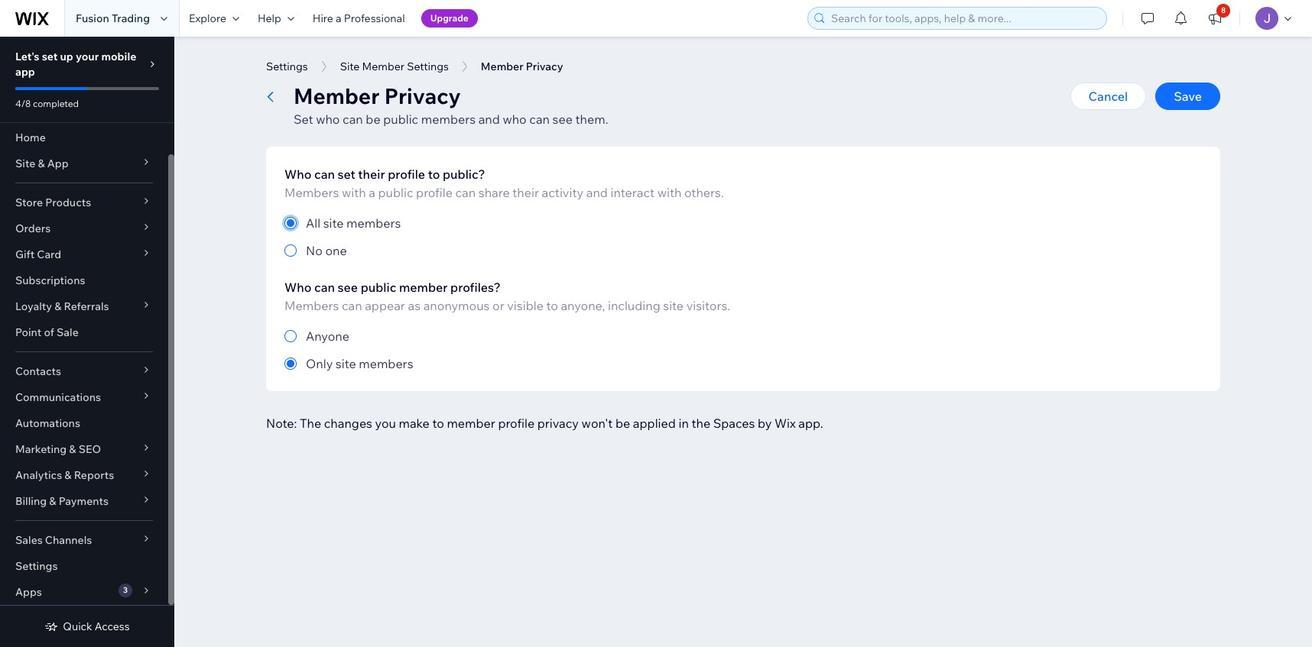 Task type: locate. For each thing, give the bounding box(es) containing it.
0 horizontal spatial a
[[336, 11, 342, 25]]

analytics & reports button
[[0, 463, 168, 489]]

settings down sales
[[15, 560, 58, 574]]

orders
[[15, 222, 51, 236]]

privacy
[[526, 60, 563, 73], [384, 83, 461, 109]]

2 horizontal spatial settings
[[407, 60, 449, 73]]

1 vertical spatial option group
[[284, 327, 1202, 373]]

who for who can see public member profiles? members can appear as anonymous or visible to anyone, including site visitors.
[[284, 280, 312, 295]]

& inside dropdown button
[[54, 300, 61, 314]]

store products button
[[0, 190, 168, 216]]

1 vertical spatial be
[[616, 416, 630, 431]]

0 vertical spatial site
[[340, 60, 360, 73]]

privacy for member privacy
[[526, 60, 563, 73]]

site & app
[[15, 157, 69, 171]]

member inside "member privacy set who can be public members and who can see them."
[[294, 83, 380, 109]]

& inside dropdown button
[[49, 495, 56, 509]]

2 who from the top
[[284, 280, 312, 295]]

member up as
[[399, 280, 448, 295]]

hire a professional link
[[303, 0, 414, 37]]

& left seo
[[69, 443, 76, 457]]

activity
[[542, 185, 584, 200]]

save button
[[1156, 83, 1220, 110]]

0 horizontal spatial who
[[316, 112, 340, 127]]

public up all site members in the left of the page
[[378, 185, 413, 200]]

option group
[[284, 214, 748, 260], [284, 327, 1202, 373]]

contacts button
[[0, 359, 168, 385]]

changes
[[324, 416, 372, 431]]

& for marketing
[[69, 443, 76, 457]]

marketing
[[15, 443, 67, 457]]

0 horizontal spatial and
[[478, 112, 500, 127]]

1 horizontal spatial settings
[[266, 60, 308, 73]]

and inside "member privacy set who can be public members and who can see them."
[[478, 112, 500, 127]]

1 vertical spatial and
[[586, 185, 608, 200]]

0 vertical spatial members
[[284, 185, 339, 200]]

a up all site members in the left of the page
[[369, 185, 375, 200]]

site inside who can see public member profiles? members can appear as anonymous or visible to anyone, including site visitors.
[[663, 298, 684, 314]]

communications button
[[0, 385, 168, 411]]

& left app
[[38, 157, 45, 171]]

quick access
[[63, 620, 130, 634]]

1 vertical spatial privacy
[[384, 83, 461, 109]]

billing
[[15, 495, 47, 509]]

cancel button
[[1070, 83, 1146, 110]]

Search for tools, apps, help & more... field
[[827, 8, 1102, 29]]

site
[[340, 60, 360, 73], [15, 157, 35, 171]]

reports
[[74, 469, 114, 483]]

8 button
[[1198, 0, 1232, 37]]

site right all
[[323, 216, 344, 231]]

member up set
[[294, 83, 380, 109]]

1 option group from the top
[[284, 214, 748, 260]]

2 vertical spatial members
[[359, 356, 413, 372]]

loyalty
[[15, 300, 52, 314]]

option group down 'share'
[[284, 214, 748, 260]]

of
[[44, 326, 54, 340]]

0 vertical spatial site
[[323, 216, 344, 231]]

members up anyone
[[284, 298, 339, 314]]

profile
[[388, 167, 425, 182], [416, 185, 453, 200], [498, 416, 535, 431]]

see inside who can see public member profiles? members can appear as anonymous or visible to anyone, including site visitors.
[[338, 280, 358, 295]]

public down the site member settings button
[[383, 112, 418, 127]]

to right visible
[[546, 298, 558, 314]]

who inside who can see public member profiles? members can appear as anonymous or visible to anyone, including site visitors.
[[284, 280, 312, 295]]

0 horizontal spatial their
[[358, 167, 385, 182]]

public up appear at the top
[[361, 280, 396, 295]]

members up all
[[284, 185, 339, 200]]

1 vertical spatial who
[[284, 280, 312, 295]]

0 vertical spatial set
[[42, 50, 58, 63]]

their up all site members in the left of the page
[[358, 167, 385, 182]]

member inside who can see public member profiles? members can appear as anonymous or visible to anyone, including site visitors.
[[399, 280, 448, 295]]

members for all site members
[[346, 216, 401, 231]]

members up one
[[346, 216, 401, 231]]

can
[[343, 112, 363, 127], [529, 112, 550, 127], [314, 167, 335, 182], [455, 185, 476, 200], [314, 280, 335, 295], [342, 298, 362, 314]]

only
[[306, 356, 333, 372]]

their right 'share'
[[513, 185, 539, 200]]

1 vertical spatial site
[[663, 298, 684, 314]]

privacy
[[537, 416, 579, 431]]

be down the site member settings button
[[366, 112, 381, 127]]

trading
[[112, 11, 150, 25]]

0 vertical spatial and
[[478, 112, 500, 127]]

0 vertical spatial option group
[[284, 214, 748, 260]]

profile left privacy
[[498, 416, 535, 431]]

sales channels
[[15, 534, 92, 548]]

0 vertical spatial who
[[284, 167, 312, 182]]

site for site member settings
[[340, 60, 360, 73]]

and up public?
[[478, 112, 500, 127]]

2 vertical spatial to
[[432, 416, 444, 431]]

site right only
[[336, 356, 356, 372]]

0 horizontal spatial privacy
[[384, 83, 461, 109]]

who can see public member profiles? members can appear as anonymous or visible to anyone, including site visitors.
[[284, 280, 730, 314]]

members down appear at the top
[[359, 356, 413, 372]]

member for member privacy
[[481, 60, 524, 73]]

settings for settings link
[[15, 560, 58, 574]]

home link
[[0, 125, 168, 151]]

0 vertical spatial profile
[[388, 167, 425, 182]]

who for who can set their profile to public? members with a public profile can share their activity and interact with others.
[[284, 167, 312, 182]]

profile down public?
[[416, 185, 453, 200]]

& inside popup button
[[69, 443, 76, 457]]

site inside the site member settings button
[[340, 60, 360, 73]]

be
[[366, 112, 381, 127], [616, 416, 630, 431]]

settings inside settings link
[[15, 560, 58, 574]]

0 vertical spatial to
[[428, 167, 440, 182]]

site inside site & app popup button
[[15, 157, 35, 171]]

see down one
[[338, 280, 358, 295]]

including
[[608, 298, 660, 314]]

2 vertical spatial site
[[336, 356, 356, 372]]

1 vertical spatial profile
[[416, 185, 453, 200]]

can down public?
[[455, 185, 476, 200]]

with left others.
[[657, 185, 682, 200]]

0 vertical spatial member
[[399, 280, 448, 295]]

& right the billing
[[49, 495, 56, 509]]

site for site & app
[[15, 157, 35, 171]]

0 horizontal spatial with
[[342, 185, 366, 200]]

1 vertical spatial see
[[338, 280, 358, 295]]

privacy inside "member privacy set who can be public members and who can see them."
[[384, 83, 461, 109]]

1 horizontal spatial their
[[513, 185, 539, 200]]

set
[[42, 50, 58, 63], [338, 167, 355, 182]]

see left them.
[[553, 112, 573, 127]]

member
[[362, 60, 405, 73], [481, 60, 524, 73], [294, 83, 380, 109]]

one
[[325, 243, 347, 258]]

public
[[383, 112, 418, 127], [378, 185, 413, 200], [361, 280, 396, 295]]

2 vertical spatial public
[[361, 280, 396, 295]]

& for loyalty
[[54, 300, 61, 314]]

1 vertical spatial public
[[378, 185, 413, 200]]

1 vertical spatial site
[[15, 157, 35, 171]]

who right set
[[316, 112, 340, 127]]

members
[[421, 112, 476, 127], [346, 216, 401, 231], [359, 356, 413, 372]]

& right loyalty on the top left
[[54, 300, 61, 314]]

note: the changes you make to member profile privacy won't be applied in the spaces by wix app.
[[266, 416, 823, 431]]

2 with from the left
[[657, 185, 682, 200]]

anonymous
[[423, 298, 490, 314]]

1 who from the top
[[284, 167, 312, 182]]

0 vertical spatial members
[[421, 112, 476, 127]]

share
[[479, 185, 510, 200]]

site down home
[[15, 157, 35, 171]]

settings
[[266, 60, 308, 73], [407, 60, 449, 73], [15, 560, 58, 574]]

settings button
[[258, 55, 316, 78]]

see inside "member privacy set who can be public members and who can see them."
[[553, 112, 573, 127]]

members
[[284, 185, 339, 200], [284, 298, 339, 314]]

1 vertical spatial set
[[338, 167, 355, 182]]

1 horizontal spatial privacy
[[526, 60, 563, 73]]

1 vertical spatial members
[[346, 216, 401, 231]]

automations
[[15, 417, 80, 431]]

1 horizontal spatial a
[[369, 185, 375, 200]]

set inside let's set up your mobile app
[[42, 50, 58, 63]]

1 horizontal spatial be
[[616, 416, 630, 431]]

1 vertical spatial members
[[284, 298, 339, 314]]

profile left public?
[[388, 167, 425, 182]]

1 horizontal spatial set
[[338, 167, 355, 182]]

quick access button
[[45, 620, 130, 634]]

and
[[478, 112, 500, 127], [586, 185, 608, 200]]

0 horizontal spatial set
[[42, 50, 58, 63]]

set left up
[[42, 50, 58, 63]]

with up all site members in the left of the page
[[342, 185, 366, 200]]

a right hire
[[336, 11, 342, 25]]

who down member privacy button on the left top of the page
[[503, 112, 527, 127]]

&
[[38, 157, 45, 171], [54, 300, 61, 314], [69, 443, 76, 457], [64, 469, 72, 483], [49, 495, 56, 509]]

no one
[[306, 243, 347, 258]]

0 vertical spatial public
[[383, 112, 418, 127]]

who inside who can set their profile to public? members with a public profile can share their activity and interact with others.
[[284, 167, 312, 182]]

member up "member privacy set who can be public members and who can see them." on the top left of the page
[[481, 60, 524, 73]]

0 horizontal spatial see
[[338, 280, 358, 295]]

1 members from the top
[[284, 185, 339, 200]]

gift
[[15, 248, 35, 262]]

the
[[300, 416, 321, 431]]

privacy for member privacy set who can be public members and who can see them.
[[384, 83, 461, 109]]

settings up "member privacy set who can be public members and who can see them." on the top left of the page
[[407, 60, 449, 73]]

0 horizontal spatial settings
[[15, 560, 58, 574]]

1 horizontal spatial with
[[657, 185, 682, 200]]

site left visitors.
[[663, 298, 684, 314]]

quick
[[63, 620, 92, 634]]

2 option group from the top
[[284, 327, 1202, 373]]

the
[[692, 416, 710, 431]]

0 horizontal spatial be
[[366, 112, 381, 127]]

who down the no
[[284, 280, 312, 295]]

option group down visitors.
[[284, 327, 1202, 373]]

1 horizontal spatial see
[[553, 112, 573, 127]]

1 horizontal spatial site
[[340, 60, 360, 73]]

0 vertical spatial be
[[366, 112, 381, 127]]

to left public?
[[428, 167, 440, 182]]

can right set
[[343, 112, 363, 127]]

1 vertical spatial their
[[513, 185, 539, 200]]

1 horizontal spatial and
[[586, 185, 608, 200]]

member down professional
[[362, 60, 405, 73]]

public inside who can see public member profiles? members can appear as anonymous or visible to anyone, including site visitors.
[[361, 280, 396, 295]]

note:
[[266, 416, 297, 431]]

be inside "member privacy set who can be public members and who can see them."
[[366, 112, 381, 127]]

0 vertical spatial privacy
[[526, 60, 563, 73]]

billing & payments
[[15, 495, 109, 509]]

member for member privacy set who can be public members and who can see them.
[[294, 83, 380, 109]]

site for only site members
[[336, 356, 356, 372]]

point of sale link
[[0, 320, 168, 346]]

members up public?
[[421, 112, 476, 127]]

a inside who can set their profile to public? members with a public profile can share their activity and interact with others.
[[369, 185, 375, 200]]

to inside who can set their profile to public? members with a public profile can share their activity and interact with others.
[[428, 167, 440, 182]]

who up all
[[284, 167, 312, 182]]

0 vertical spatial see
[[553, 112, 573, 127]]

hire a professional
[[313, 11, 405, 25]]

2 members from the top
[[284, 298, 339, 314]]

2 vertical spatial profile
[[498, 416, 535, 431]]

site down "hire a professional" link
[[340, 60, 360, 73]]

automations link
[[0, 411, 168, 437]]

1 horizontal spatial who
[[503, 112, 527, 127]]

set up all site members in the left of the page
[[338, 167, 355, 182]]

see
[[553, 112, 573, 127], [338, 280, 358, 295]]

1 vertical spatial to
[[546, 298, 558, 314]]

1 vertical spatial a
[[369, 185, 375, 200]]

privacy inside button
[[526, 60, 563, 73]]

public inside who can set their profile to public? members with a public profile can share their activity and interact with others.
[[378, 185, 413, 200]]

set
[[294, 112, 313, 127]]

and right activity
[[586, 185, 608, 200]]

products
[[45, 196, 91, 210]]

0 horizontal spatial site
[[15, 157, 35, 171]]

& left reports
[[64, 469, 72, 483]]

to right make
[[432, 416, 444, 431]]

settings down the help button
[[266, 60, 308, 73]]

gift card
[[15, 248, 61, 262]]

members inside who can see public member profiles? members can appear as anonymous or visible to anyone, including site visitors.
[[284, 298, 339, 314]]

settings inside settings button
[[266, 60, 308, 73]]

member right make
[[447, 416, 495, 431]]

be right won't
[[616, 416, 630, 431]]

0 vertical spatial their
[[358, 167, 385, 182]]



Task type: describe. For each thing, give the bounding box(es) containing it.
access
[[95, 620, 130, 634]]

fusion
[[76, 11, 109, 25]]

analytics & reports
[[15, 469, 114, 483]]

help
[[258, 11, 281, 25]]

payments
[[59, 495, 109, 509]]

who can set their profile to public? members with a public profile can share their activity and interact with others.
[[284, 167, 724, 200]]

members inside "member privacy set who can be public members and who can see them."
[[421, 112, 476, 127]]

card
[[37, 248, 61, 262]]

only site members
[[306, 356, 413, 372]]

gift card button
[[0, 242, 168, 268]]

contacts
[[15, 365, 61, 379]]

help button
[[249, 0, 303, 37]]

wix
[[775, 416, 796, 431]]

can left them.
[[529, 112, 550, 127]]

option group containing all site members
[[284, 214, 748, 260]]

mobile
[[101, 50, 136, 63]]

or
[[492, 298, 504, 314]]

sidebar element
[[0, 37, 174, 648]]

members for only site members
[[359, 356, 413, 372]]

4/8 completed
[[15, 98, 79, 109]]

cancel
[[1089, 89, 1128, 104]]

8
[[1221, 5, 1226, 15]]

public inside "member privacy set who can be public members and who can see them."
[[383, 112, 418, 127]]

settings inside the site member settings button
[[407, 60, 449, 73]]

applied
[[633, 416, 676, 431]]

appear
[[365, 298, 405, 314]]

subscriptions link
[[0, 268, 168, 294]]

app
[[47, 157, 69, 171]]

marketing & seo
[[15, 443, 101, 457]]

site member settings button
[[332, 55, 456, 78]]

others.
[[684, 185, 724, 200]]

& for billing
[[49, 495, 56, 509]]

all
[[306, 216, 321, 231]]

2 who from the left
[[503, 112, 527, 127]]

app
[[15, 65, 35, 79]]

1 who from the left
[[316, 112, 340, 127]]

referrals
[[64, 300, 109, 314]]

you
[[375, 416, 396, 431]]

completed
[[33, 98, 79, 109]]

apps
[[15, 586, 42, 600]]

marketing & seo button
[[0, 437, 168, 463]]

in
[[679, 416, 689, 431]]

site member settings
[[340, 60, 449, 73]]

member privacy
[[481, 60, 563, 73]]

set inside who can set their profile to public? members with a public profile can share their activity and interact with others.
[[338, 167, 355, 182]]

point
[[15, 326, 42, 340]]

won't
[[582, 416, 613, 431]]

upgrade button
[[421, 9, 478, 28]]

profiles?
[[450, 280, 501, 295]]

can up all
[[314, 167, 335, 182]]

4/8
[[15, 98, 31, 109]]

upgrade
[[430, 12, 469, 24]]

let's
[[15, 50, 39, 63]]

orders button
[[0, 216, 168, 242]]

to for member
[[432, 416, 444, 431]]

and inside who can set their profile to public? members with a public profile can share their activity and interact with others.
[[586, 185, 608, 200]]

explore
[[189, 11, 226, 25]]

subscriptions
[[15, 274, 85, 288]]

anyone
[[306, 329, 349, 344]]

1 with from the left
[[342, 185, 366, 200]]

by
[[758, 416, 772, 431]]

store
[[15, 196, 43, 210]]

sales channels button
[[0, 528, 168, 554]]

member privacy button
[[473, 55, 571, 78]]

all site members
[[306, 216, 401, 231]]

billing & payments button
[[0, 489, 168, 515]]

to inside who can see public member profiles? members can appear as anonymous or visible to anyone, including site visitors.
[[546, 298, 558, 314]]

visible
[[507, 298, 544, 314]]

settings link
[[0, 554, 168, 580]]

sale
[[57, 326, 79, 340]]

1 vertical spatial member
[[447, 416, 495, 431]]

can down no one
[[314, 280, 335, 295]]

home
[[15, 131, 46, 145]]

members inside who can set their profile to public? members with a public profile can share their activity and interact with others.
[[284, 185, 339, 200]]

professional
[[344, 11, 405, 25]]

spaces
[[713, 416, 755, 431]]

sales
[[15, 534, 43, 548]]

settings for settings button
[[266, 60, 308, 73]]

save
[[1174, 89, 1202, 104]]

& for site
[[38, 157, 45, 171]]

option group containing anyone
[[284, 327, 1202, 373]]

site for all site members
[[323, 216, 344, 231]]

no
[[306, 243, 323, 258]]

seo
[[79, 443, 101, 457]]

to for public?
[[428, 167, 440, 182]]

communications
[[15, 391, 101, 405]]

point of sale
[[15, 326, 79, 340]]

& for analytics
[[64, 469, 72, 483]]

can left appear at the top
[[342, 298, 362, 314]]

let's set up your mobile app
[[15, 50, 136, 79]]

site & app button
[[0, 151, 168, 177]]

0 vertical spatial a
[[336, 11, 342, 25]]

public?
[[443, 167, 485, 182]]

as
[[408, 298, 421, 314]]

your
[[76, 50, 99, 63]]

anyone,
[[561, 298, 605, 314]]

app.
[[799, 416, 823, 431]]

loyalty & referrals button
[[0, 294, 168, 320]]

store products
[[15, 196, 91, 210]]

up
[[60, 50, 73, 63]]



Task type: vqa. For each thing, say whether or not it's contained in the screenshot.
the topmost the your
no



